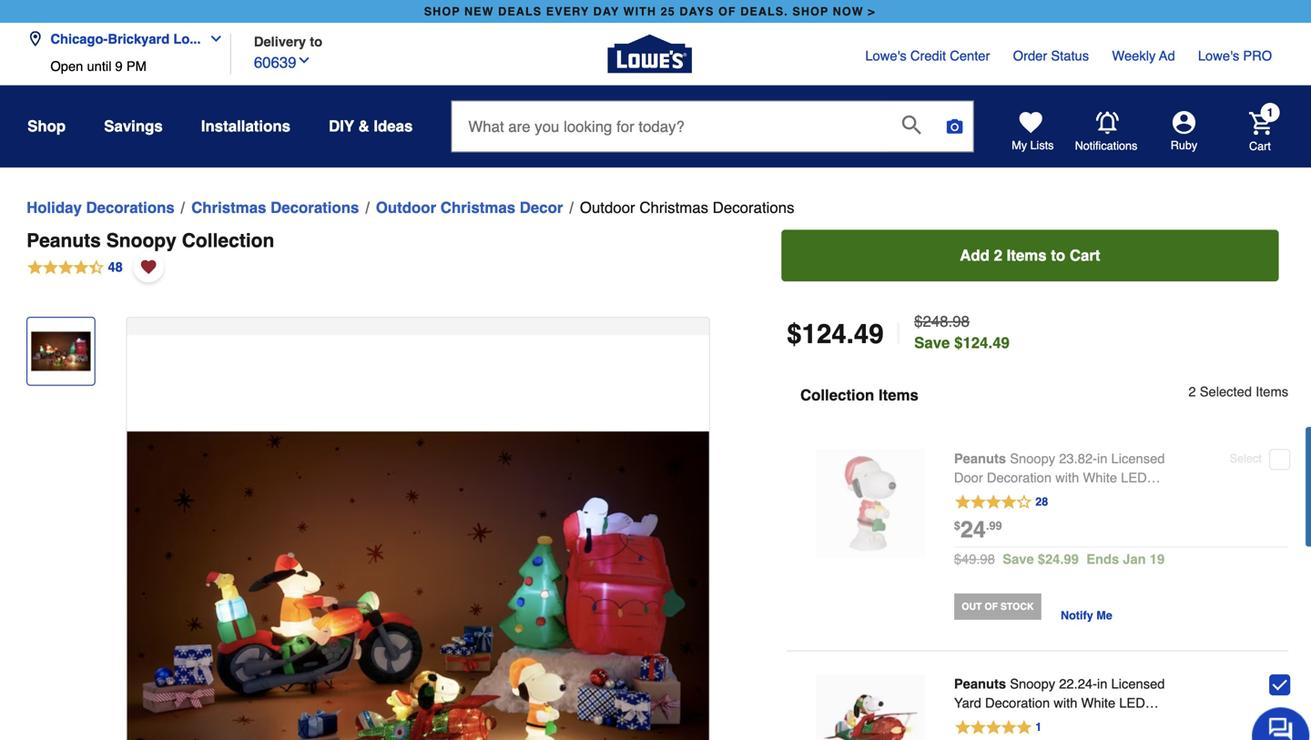 Task type: describe. For each thing, give the bounding box(es) containing it.
99 for 24
[[978, 494, 990, 507]]

1 christmas from the left
[[220, 189, 291, 206]]

outdoor for outdoor christmas decor
[[395, 189, 452, 206]]

lowe's for lowe's credit center
[[860, 46, 900, 60]]

lo...
[[202, 30, 229, 44]]

every
[[557, 5, 598, 17]]

now
[[830, 5, 859, 17]]

add
[[950, 234, 979, 251]]

chat invite button image
[[1228, 672, 1284, 727]]

new
[[479, 5, 507, 17]]

save for $49.98 save
[[991, 524, 1021, 539]]

lights for yard
[[945, 680, 979, 694]]

until
[[120, 56, 144, 70]]

chicago-brickyard lo...
[[86, 30, 229, 44]]

christmas for outdoor christmas decorations
[[646, 189, 711, 206]]

holiday
[[63, 189, 115, 206]]

decoration for door
[[976, 447, 1038, 462]]

peanuts for peanuts
[[945, 643, 994, 658]]

in for 22.24-
[[1081, 643, 1091, 658]]

0 vertical spatial snoopy
[[139, 218, 205, 239]]

49 . 99
[[951, 706, 990, 731]]

peanuts for peanuts snoopy collection
[[63, 218, 134, 239]]

$49.98
[[945, 524, 984, 539]]

a
[[1288, 471, 1302, 478]]

Search Query text field
[[467, 97, 881, 144]]

licensed for snoopy 22.24-in licensed yard decoration with white led lights
[[1094, 643, 1145, 658]]

2 e from the top
[[1288, 450, 1302, 457]]

k
[[1288, 484, 1302, 491]]

60639
[[279, 51, 320, 68]]

quickview image for 49
[[856, 684, 874, 702]]

to inside button
[[1037, 234, 1051, 251]]

delivery to 60639
[[279, 32, 344, 68]]

snoopy 23.82-in licensed door decoration with white led lights
[[945, 429, 1145, 480]]

ad
[[1140, 46, 1155, 60]]

with
[[630, 5, 662, 17]]

diy & ideas button
[[350, 104, 430, 137]]

door
[[945, 447, 972, 462]]

shop
[[64, 112, 100, 128]]

holiday decorations
[[63, 189, 204, 206]]

white for 22.24-
[[1066, 661, 1098, 676]]

. for 24
[[975, 494, 978, 507]]

savings
[[137, 112, 192, 128]]

days
[[684, 5, 717, 17]]

decorations inside outdoor christmas decorations link
[[715, 189, 793, 206]]

lowe's pro link
[[1177, 44, 1247, 62]]

christmas decorations
[[220, 189, 379, 206]]

my lists
[[1000, 132, 1040, 145]]

24
[[951, 491, 975, 516]]

9
[[147, 56, 154, 70]]

chicago-brickyard lo... button
[[64, 19, 258, 56]]

1 e from the top
[[1288, 443, 1302, 450]]

licensed for snoopy 23.82-in licensed door decoration with white led lights
[[1094, 429, 1145, 443]]

decor
[[532, 189, 573, 206]]

lists
[[1017, 132, 1040, 145]]

my lists link
[[1000, 106, 1040, 146]]

. for 49
[[975, 708, 978, 721]]

60639 button
[[279, 47, 334, 71]]

pm
[[158, 56, 177, 70]]

124
[[800, 303, 843, 332]]

cart inside button
[[1055, 234, 1084, 251]]

collection
[[211, 218, 299, 239]]

$124.49
[[945, 317, 998, 334]]

location image
[[64, 30, 78, 44]]

yard
[[945, 661, 971, 676]]

decorations for holiday decorations
[[119, 189, 204, 206]]

holiday decorations link
[[63, 187, 204, 208]]

order status link
[[1001, 44, 1073, 62]]

outdoor christmas decorations
[[589, 189, 793, 206]]

c
[[1288, 478, 1302, 484]]

notifications
[[1060, 132, 1119, 145]]

22.24-
[[1045, 643, 1081, 658]]

|
[[889, 302, 896, 333]]

lowe's pro
[[1177, 46, 1247, 60]]

diy & ideas
[[350, 112, 430, 128]]

lowe's for lowe's pro
[[1177, 46, 1216, 60]]

decorations for christmas decorations
[[295, 189, 379, 206]]

outdoor for outdoor christmas decorations
[[589, 189, 642, 206]]

status
[[1037, 46, 1073, 60]]

d
[[1288, 457, 1302, 464]]

28
[[1022, 471, 1034, 483]]

1 vertical spatial 49
[[951, 706, 975, 731]]

$248.98
[[907, 297, 960, 314]]

my
[[1000, 132, 1014, 145]]

day
[[602, 5, 627, 17]]

0 vertical spatial 1
[[1242, 101, 1249, 113]]

led for 23.82-
[[1104, 447, 1128, 462]]

items
[[995, 234, 1033, 251]]

>
[[863, 5, 870, 17]]

peanuts outdoor christmas decorations  - thumbnail image
[[67, 306, 124, 362]]

lowe's home improvement notification center image
[[1080, 106, 1102, 128]]

$ 124 . 49
[[786, 303, 878, 332]]

24 . 99
[[951, 491, 990, 516]]

lowe's home improvement lists image
[[1007, 106, 1029, 127]]

add 2 items to cart button
[[781, 219, 1254, 268]]

deals.
[[742, 5, 787, 17]]

center
[[941, 46, 979, 60]]

led for 22.24-
[[1102, 661, 1127, 676]]

f
[[1288, 435, 1302, 443]]

installations button
[[229, 104, 314, 137]]

camera image
[[936, 111, 955, 129]]

$248.98 save $124.49
[[907, 297, 998, 334]]

$
[[786, 303, 800, 332]]

to inside delivery to 60639
[[332, 32, 344, 47]]

chicago-
[[86, 30, 140, 44]]

weekly ad link
[[1095, 44, 1155, 62]]



Task type: locate. For each thing, give the bounding box(es) containing it.
diy
[[350, 112, 374, 128]]

b
[[1288, 464, 1302, 471]]

snoopy up heart filled image
[[139, 218, 205, 239]]

0 vertical spatial 99
[[978, 494, 990, 507]]

snoopy 22.24-in licensed yard decoration with white led lights
[[945, 643, 1145, 694]]

0 vertical spatial decoration
[[976, 447, 1038, 462]]

credit
[[903, 46, 937, 60]]

1 horizontal spatial peanuts
[[945, 643, 994, 658]]

2 christmas from the left
[[457, 189, 528, 206]]

2 quickview image from the top
[[856, 684, 874, 702]]

&
[[378, 112, 389, 128]]

shop left 'new'
[[441, 5, 475, 17]]

. left |
[[843, 303, 850, 332]]

licensed
[[1094, 429, 1145, 443], [1094, 643, 1145, 658]]

99 for 49
[[978, 708, 990, 721]]

shop left now
[[791, 5, 826, 17]]

in inside snoopy 23.82-in licensed door decoration with white led lights
[[1081, 429, 1091, 443]]

1 vertical spatial white
[[1066, 661, 1098, 676]]

pro
[[1220, 46, 1247, 60]]

1 horizontal spatial to
[[1037, 234, 1051, 251]]

0 horizontal spatial 49
[[850, 303, 878, 332]]

1 vertical spatial snoopy
[[998, 429, 1041, 443]]

1 horizontal spatial decorations
[[295, 189, 379, 206]]

lights down 'door'
[[945, 465, 979, 480]]

lights inside snoopy 23.82-in licensed door decoration with white led lights
[[945, 465, 979, 480]]

open until 9 pm
[[86, 56, 177, 70]]

0 vertical spatial 49
[[850, 303, 878, 332]]

1 vertical spatial licensed
[[1094, 643, 1145, 658]]

lowe's home improvement cart image
[[1225, 106, 1247, 128]]

e up b
[[1288, 450, 1302, 457]]

0 vertical spatial .
[[843, 303, 850, 332]]

2 decorations from the left
[[295, 189, 379, 206]]

0 vertical spatial white
[[1067, 447, 1100, 462]]

. inside 24 . 99
[[975, 494, 978, 507]]

white down "23.82-"
[[1067, 447, 1100, 462]]

0 horizontal spatial to
[[332, 32, 344, 47]]

3 christmas from the left
[[646, 189, 711, 206]]

0 horizontal spatial cart
[[1055, 234, 1084, 251]]

decoration for yard
[[974, 661, 1036, 676]]

4 stars image
[[945, 469, 1035, 488]]

add 2 items to cart
[[950, 234, 1084, 251]]

lights for door
[[945, 465, 979, 480]]

open
[[86, 56, 117, 70]]

2 in from the top
[[1081, 643, 1091, 658]]

shop new deals every day with 25 days of deals. shop now > link
[[437, 0, 874, 22]]

ideas
[[393, 112, 430, 128]]

2 99 from the top
[[978, 708, 990, 721]]

49 down 5 stars image
[[951, 706, 975, 731]]

1 horizontal spatial christmas
[[457, 189, 528, 206]]

1 vertical spatial .
[[975, 494, 978, 507]]

0 horizontal spatial christmas
[[220, 189, 291, 206]]

1 horizontal spatial save
[[991, 524, 1021, 539]]

1 vertical spatial to
[[1037, 234, 1051, 251]]

christmas down search query text field
[[646, 189, 711, 206]]

1 horizontal spatial 1
[[1242, 101, 1249, 113]]

shop new deals every day with 25 days of deals. shop now >
[[441, 5, 870, 17]]

lowe's inside "link"
[[1177, 46, 1216, 60]]

3 decorations from the left
[[715, 189, 793, 206]]

lowe's credit center
[[860, 46, 979, 60]]

25
[[666, 5, 680, 17]]

decorations inside holiday decorations link
[[119, 189, 204, 206]]

lowe's credit center link
[[860, 44, 979, 62]]

2 lowe's from the left
[[1177, 46, 1216, 60]]

christmas decorations link
[[220, 187, 379, 208]]

2 vertical spatial snoopy
[[998, 643, 1041, 658]]

ruby button
[[1120, 106, 1207, 146]]

outdoor down ideas
[[395, 189, 452, 206]]

savings button
[[137, 104, 192, 137]]

decoration
[[976, 447, 1038, 462], [974, 661, 1036, 676]]

outdoor christmas decorations link
[[589, 187, 793, 208]]

None search field
[[467, 96, 964, 162]]

outdoor right decor
[[589, 189, 642, 206]]

in for 23.82-
[[1081, 429, 1091, 443]]

led inside snoopy 23.82-in licensed door decoration with white led lights
[[1104, 447, 1128, 462]]

0 vertical spatial cart
[[1225, 133, 1246, 145]]

white
[[1067, 447, 1100, 462], [1066, 661, 1098, 676]]

1 vertical spatial 99
[[978, 708, 990, 721]]

decorations
[[119, 189, 204, 206], [295, 189, 379, 206], [715, 189, 793, 206]]

heart filled image
[[172, 244, 186, 264]]

led inside snoopy 22.24-in licensed yard decoration with white led lights
[[1102, 661, 1127, 676]]

99 down 5 stars image
[[978, 708, 990, 721]]

led
[[1104, 447, 1128, 462], [1102, 661, 1127, 676]]

4.4 stars image
[[63, 244, 155, 264]]

save down $248.98
[[907, 317, 941, 334]]

2 licensed from the top
[[1094, 643, 1145, 658]]

1 vertical spatial save
[[991, 524, 1021, 539]]

1 vertical spatial in
[[1081, 643, 1091, 658]]

1 horizontal spatial shop
[[791, 5, 826, 17]]

lights down yard
[[945, 680, 979, 694]]

save right $49.98
[[991, 524, 1021, 539]]

2
[[983, 234, 991, 251]]

to right delivery
[[332, 32, 344, 47]]

christmas up collection
[[220, 189, 291, 206]]

lowe's
[[860, 46, 900, 60], [1177, 46, 1216, 60]]

f e e d b a c k
[[1288, 435, 1302, 491]]

48
[[140, 247, 154, 261]]

0 vertical spatial with
[[1041, 447, 1064, 462]]

99 right "24"
[[978, 494, 990, 507]]

licensed right 22.24-
[[1094, 643, 1145, 658]]

0 horizontal spatial decorations
[[119, 189, 204, 206]]

1
[[1242, 101, 1249, 113], [1022, 685, 1028, 698]]

with for 22.24-
[[1040, 661, 1062, 676]]

white inside snoopy 23.82-in licensed door decoration with white led lights
[[1067, 447, 1100, 462]]

with down "23.82-"
[[1041, 447, 1064, 462]]

with inside snoopy 23.82-in licensed door decoration with white led lights
[[1041, 447, 1064, 462]]

peanuts
[[63, 218, 134, 239], [945, 643, 994, 658]]

weekly
[[1095, 46, 1137, 60]]

installations
[[229, 112, 314, 128]]

lowe's left pro
[[1177, 46, 1216, 60]]

0 horizontal spatial 1
[[1022, 685, 1028, 698]]

1 in from the top
[[1081, 429, 1091, 443]]

snoopy for snoopy 23.82-in licensed door decoration with white led lights
[[998, 429, 1041, 443]]

2 lights from the top
[[945, 680, 979, 694]]

. down 5 stars image
[[975, 708, 978, 721]]

white for 23.82-
[[1067, 447, 1100, 462]]

5 stars image
[[945, 683, 1029, 702]]

$49.98 save
[[945, 524, 1024, 539]]

f e e d b a c k button
[[1279, 406, 1311, 520]]

search image
[[895, 109, 914, 128]]

0 horizontal spatial save
[[907, 317, 941, 334]]

outdoor
[[395, 189, 452, 206], [589, 189, 642, 206]]

0 vertical spatial quickview image
[[856, 470, 874, 488]]

0 vertical spatial save
[[907, 317, 941, 334]]

0 horizontal spatial peanuts
[[63, 218, 134, 239]]

order
[[1001, 46, 1034, 60]]

1 horizontal spatial cart
[[1225, 133, 1246, 145]]

1 inside 5 stars image
[[1022, 685, 1028, 698]]

with down 22.24-
[[1040, 661, 1062, 676]]

0 vertical spatial in
[[1081, 429, 1091, 443]]

1 lowe's from the left
[[860, 46, 900, 60]]

0 vertical spatial peanuts
[[63, 218, 134, 239]]

. down "4 stars" image
[[975, 494, 978, 507]]

0 vertical spatial lights
[[945, 465, 979, 480]]

99
[[978, 494, 990, 507], [978, 708, 990, 721]]

save
[[907, 317, 941, 334], [991, 524, 1021, 539]]

peanuts outdoor christmas decorations image
[[158, 319, 712, 740]]

0 vertical spatial to
[[332, 32, 344, 47]]

. inside "49 . 99"
[[975, 708, 978, 721]]

outdoor christmas decor
[[395, 189, 573, 206]]

decorations inside christmas decorations link
[[295, 189, 379, 206]]

2 outdoor from the left
[[589, 189, 642, 206]]

23.82-
[[1045, 429, 1081, 443]]

weekly ad
[[1095, 46, 1155, 60]]

outdoor christmas decor link
[[395, 187, 573, 208]]

shop
[[441, 5, 475, 17], [791, 5, 826, 17]]

peanuts up 4.4 stars "image"
[[63, 218, 134, 239]]

1 vertical spatial 1
[[1022, 685, 1028, 698]]

0 vertical spatial licensed
[[1094, 429, 1145, 443]]

save inside $248.98 save $124.49
[[907, 317, 941, 334]]

christmas left decor
[[457, 189, 528, 206]]

christmas for outdoor christmas decor
[[457, 189, 528, 206]]

99 inside 24 . 99
[[978, 494, 990, 507]]

brickyard
[[140, 30, 199, 44]]

cart down lowe's home improvement cart 'icon'
[[1225, 133, 1246, 145]]

1 vertical spatial with
[[1040, 661, 1062, 676]]

1 horizontal spatial outdoor
[[589, 189, 642, 206]]

0 horizontal spatial lowe's
[[860, 46, 900, 60]]

peanuts snoopy collection
[[63, 218, 299, 239]]

snoopy
[[139, 218, 205, 239], [998, 429, 1041, 443], [998, 643, 1041, 658]]

1 licensed from the top
[[1094, 429, 1145, 443]]

1 vertical spatial lights
[[945, 680, 979, 694]]

49 left |
[[850, 303, 878, 332]]

2 horizontal spatial decorations
[[715, 189, 793, 206]]

cart
[[1225, 133, 1246, 145], [1055, 234, 1084, 251]]

1 horizontal spatial lowe's
[[1177, 46, 1216, 60]]

1 shop from the left
[[441, 5, 475, 17]]

christmas
[[220, 189, 291, 206], [457, 189, 528, 206], [646, 189, 711, 206]]

save for $248.98 save $124.49
[[907, 317, 941, 334]]

quickview image
[[856, 470, 874, 488], [856, 684, 874, 702]]

delivery
[[279, 32, 329, 47]]

1 decorations from the left
[[119, 189, 204, 206]]

99 inside "49 . 99"
[[978, 708, 990, 721]]

lights inside snoopy 22.24-in licensed yard decoration with white led lights
[[945, 680, 979, 694]]

in
[[1081, 429, 1091, 443], [1081, 643, 1091, 658]]

to right items
[[1037, 234, 1051, 251]]

quickview image for 24
[[856, 470, 874, 488]]

e up d
[[1288, 443, 1302, 450]]

to
[[332, 32, 344, 47], [1037, 234, 1051, 251]]

1 vertical spatial quickview image
[[856, 684, 874, 702]]

snoopy for snoopy 22.24-in licensed yard decoration with white led lights
[[998, 643, 1041, 658]]

snoopy left 22.24-
[[998, 643, 1041, 658]]

1 vertical spatial led
[[1102, 661, 1127, 676]]

ruby
[[1151, 132, 1176, 145]]

with inside snoopy 22.24-in licensed yard decoration with white led lights
[[1040, 661, 1062, 676]]

1 99 from the top
[[978, 494, 990, 507]]

e
[[1288, 443, 1302, 450], [1288, 450, 1302, 457]]

lowe's home improvement logo image
[[615, 11, 696, 92]]

0 horizontal spatial shop
[[441, 5, 475, 17]]

licensed inside snoopy 23.82-in licensed door decoration with white led lights
[[1094, 429, 1145, 443]]

0 vertical spatial led
[[1104, 447, 1128, 462]]

with for 23.82-
[[1041, 447, 1064, 462]]

1 quickview image from the top
[[856, 470, 874, 488]]

snoopy up 28
[[998, 429, 1041, 443]]

1 horizontal spatial 49
[[951, 706, 975, 731]]

chevron down image
[[229, 30, 251, 44]]

decoration inside snoopy 23.82-in licensed door decoration with white led lights
[[976, 447, 1038, 462]]

decoration up "4 stars" image
[[976, 447, 1038, 462]]

cart right items
[[1055, 234, 1084, 251]]

lowe's left credit
[[860, 46, 900, 60]]

.
[[843, 303, 850, 332], [975, 494, 978, 507], [975, 708, 978, 721]]

licensed inside snoopy 22.24-in licensed yard decoration with white led lights
[[1094, 643, 1145, 658]]

snoopy inside snoopy 23.82-in licensed door decoration with white led lights
[[998, 429, 1041, 443]]

49
[[850, 303, 878, 332], [951, 706, 975, 731]]

48 button
[[63, 239, 155, 269]]

decoration inside snoopy 22.24-in licensed yard decoration with white led lights
[[974, 661, 1036, 676]]

peanuts up yard
[[945, 643, 994, 658]]

2 horizontal spatial christmas
[[646, 189, 711, 206]]

licensed right "23.82-"
[[1094, 429, 1145, 443]]

1 outdoor from the left
[[395, 189, 452, 206]]

1 vertical spatial peanuts
[[945, 643, 994, 658]]

in inside snoopy 22.24-in licensed yard decoration with white led lights
[[1081, 643, 1091, 658]]

0 horizontal spatial outdoor
[[395, 189, 452, 206]]

decoration up 5 stars image
[[974, 661, 1036, 676]]

white inside snoopy 22.24-in licensed yard decoration with white led lights
[[1066, 661, 1098, 676]]

order status
[[1001, 46, 1073, 60]]

snoopy inside snoopy 22.24-in licensed yard decoration with white led lights
[[998, 643, 1041, 658]]

1 vertical spatial cart
[[1055, 234, 1084, 251]]

shop button
[[64, 104, 100, 137]]

2 shop from the left
[[791, 5, 826, 17]]

2 vertical spatial .
[[975, 708, 978, 721]]

with
[[1041, 447, 1064, 462], [1040, 661, 1062, 676]]

deals
[[511, 5, 553, 17]]

1 vertical spatial decoration
[[974, 661, 1036, 676]]

1 lights from the top
[[945, 465, 979, 480]]

white down 22.24-
[[1066, 661, 1098, 676]]



Task type: vqa. For each thing, say whether or not it's contained in the screenshot.
1st arrow right icon from the left
no



